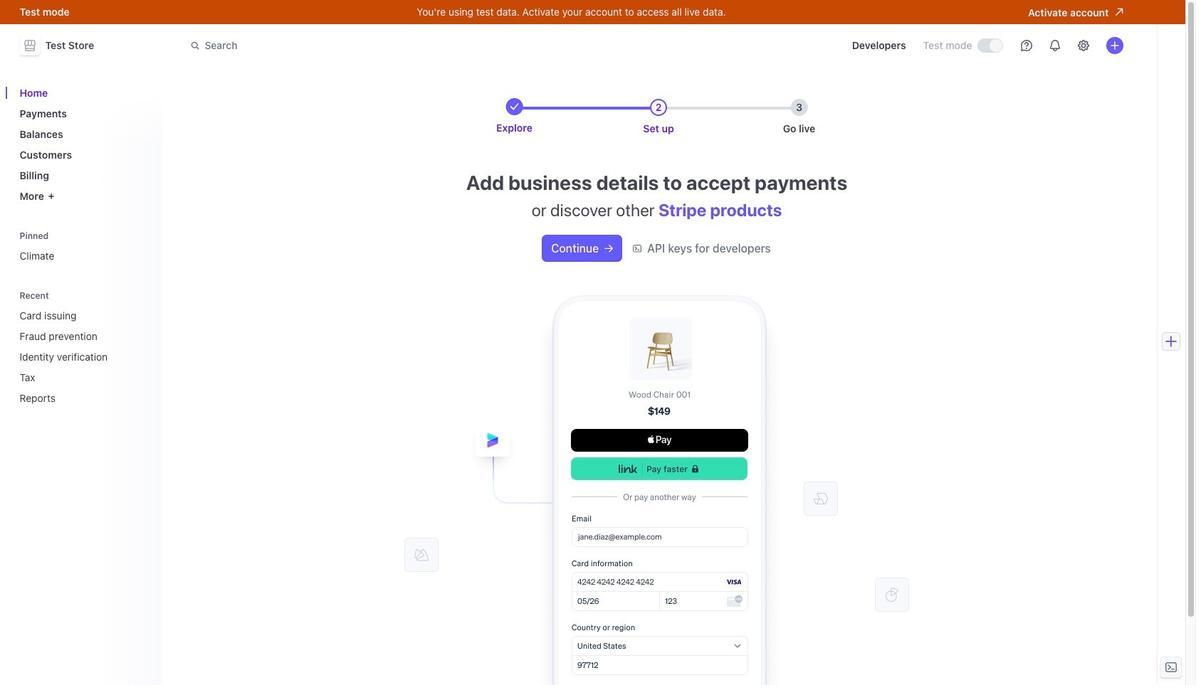 Task type: vqa. For each thing, say whether or not it's contained in the screenshot.
'search box'
yes



Task type: describe. For each thing, give the bounding box(es) containing it.
1 recent element from the top
[[14, 286, 153, 410]]

settings image
[[1078, 40, 1089, 51]]

svg image
[[605, 245, 613, 253]]

core navigation links element
[[14, 81, 153, 208]]

Test mode checkbox
[[978, 39, 1002, 52]]

clear history image
[[139, 292, 148, 300]]



Task type: locate. For each thing, give the bounding box(es) containing it.
Search text field
[[182, 32, 584, 59]]

None search field
[[182, 32, 584, 59]]

help image
[[1021, 40, 1032, 51]]

notifications image
[[1049, 40, 1061, 51]]

recent element
[[14, 286, 153, 410], [14, 304, 153, 410]]

2 recent element from the top
[[14, 304, 153, 410]]

pinned element
[[14, 226, 153, 268]]

edit pins image
[[139, 232, 148, 240]]



